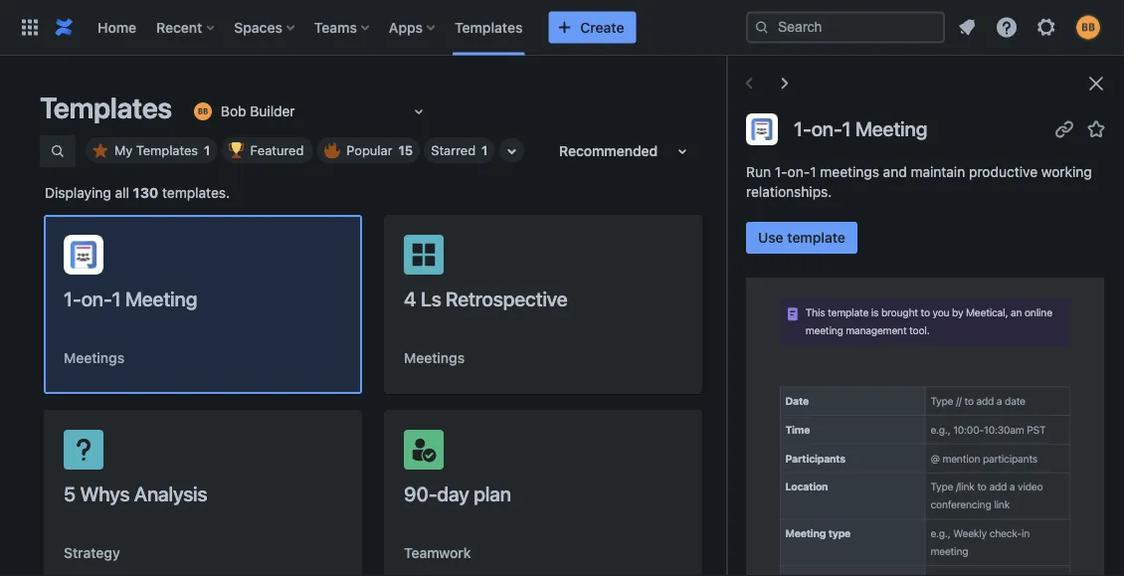 Task type: vqa. For each thing, say whether or not it's contained in the screenshot.
Meeting
yes



Task type: describe. For each thing, give the bounding box(es) containing it.
share link image
[[1053, 117, 1077, 141]]

5
[[64, 482, 76, 505]]

ls
[[421, 287, 441, 310]]

1 vertical spatial templates
[[40, 91, 172, 124]]

meetings
[[820, 164, 879, 180]]

run 1-on-1 meetings and maintain productive working relationships.
[[746, 164, 1092, 200]]

templates.
[[162, 185, 230, 201]]

recent button
[[150, 11, 222, 43]]

popular
[[347, 143, 393, 158]]

meetings button for ls
[[404, 348, 465, 368]]

retrospective
[[446, 287, 568, 310]]

90-day plan
[[404, 482, 511, 505]]

on- inside run 1-on-1 meetings and maintain productive working relationships.
[[788, 164, 810, 180]]

home link
[[92, 11, 142, 43]]

teams button
[[308, 11, 377, 43]]

open search bar image
[[50, 143, 66, 159]]

strategy
[[64, 545, 120, 561]]

analysis
[[134, 482, 207, 505]]

featured
[[250, 143, 304, 158]]

2 vertical spatial templates
[[136, 143, 198, 158]]

global element
[[12, 0, 746, 55]]

spaces button
[[228, 11, 302, 43]]

displaying all 130 templates.
[[45, 185, 230, 201]]

my templates
[[114, 143, 198, 158]]

teamwork button
[[404, 543, 471, 563]]

banner containing home
[[0, 0, 1124, 56]]

4 ls retrospective
[[404, 287, 568, 310]]

working
[[1042, 164, 1092, 180]]

star 1-on-1 meeting image
[[1085, 117, 1108, 141]]

day
[[437, 482, 469, 505]]

apps
[[389, 19, 423, 35]]

create
[[580, 19, 624, 35]]

run
[[746, 164, 771, 180]]

use template button
[[746, 222, 858, 254]]

90-
[[404, 482, 437, 505]]

apps button
[[383, 11, 443, 43]]

close image
[[1085, 72, 1108, 96]]

builder
[[250, 103, 295, 120]]

teamwork
[[404, 545, 471, 561]]

next template image
[[773, 72, 797, 96]]

0 horizontal spatial on-
[[81, 287, 112, 310]]

open image
[[407, 99, 431, 123]]

1- inside run 1-on-1 meetings and maintain productive working relationships.
[[775, 164, 788, 180]]

displaying
[[45, 185, 111, 201]]

use
[[758, 229, 784, 246]]

templates inside global "element"
[[455, 19, 523, 35]]

0 vertical spatial 1-
[[794, 117, 812, 140]]

recommended button
[[547, 135, 706, 167]]

settings icon image
[[1035, 15, 1059, 39]]

recommended
[[559, 143, 658, 159]]

meetings button for on-
[[64, 348, 125, 368]]

strategy button
[[64, 543, 120, 563]]

and
[[883, 164, 907, 180]]

appswitcher icon image
[[18, 15, 42, 39]]

1 horizontal spatial meeting
[[856, 117, 928, 140]]

search image
[[754, 19, 770, 35]]

more categories image
[[500, 139, 524, 163]]



Task type: locate. For each thing, give the bounding box(es) containing it.
130
[[133, 185, 158, 201]]

0 vertical spatial on-
[[812, 117, 842, 140]]

meeting
[[856, 117, 928, 140], [125, 287, 197, 310]]

whys
[[80, 482, 130, 505]]

2 horizontal spatial 1-
[[794, 117, 812, 140]]

relationships.
[[746, 184, 832, 200]]

1 vertical spatial meeting
[[125, 287, 197, 310]]

2 vertical spatial 1-
[[64, 287, 81, 310]]

productive
[[969, 164, 1038, 180]]

help icon image
[[995, 15, 1019, 39]]

bob
[[221, 103, 246, 120]]

0 horizontal spatial 1-
[[64, 287, 81, 310]]

templates right apps popup button at the top left of the page
[[455, 19, 523, 35]]

1 horizontal spatial 1-
[[775, 164, 788, 180]]

2 horizontal spatial on-
[[812, 117, 842, 140]]

1
[[842, 117, 851, 140], [204, 143, 210, 158], [482, 143, 488, 158], [810, 164, 816, 180], [112, 287, 121, 310]]

0 horizontal spatial meetings
[[64, 350, 125, 366]]

previous template image
[[737, 72, 761, 96]]

1 vertical spatial on-
[[788, 164, 810, 180]]

my
[[114, 143, 133, 158]]

15
[[399, 143, 413, 158]]

0 horizontal spatial 1-on-1 meeting
[[64, 287, 197, 310]]

banner
[[0, 0, 1124, 56]]

1 meetings from the left
[[64, 350, 125, 366]]

recent
[[156, 19, 202, 35]]

use template
[[758, 229, 846, 246]]

1 horizontal spatial 1-on-1 meeting
[[794, 117, 928, 140]]

meetings
[[64, 350, 125, 366], [404, 350, 465, 366]]

notification icon image
[[955, 15, 979, 39]]

2 meetings button from the left
[[404, 348, 465, 368]]

0 vertical spatial 1-on-1 meeting
[[794, 117, 928, 140]]

2 meetings from the left
[[404, 350, 465, 366]]

home
[[98, 19, 136, 35]]

None text field
[[191, 101, 195, 121]]

on-
[[812, 117, 842, 140], [788, 164, 810, 180], [81, 287, 112, 310]]

starred 1
[[431, 143, 488, 158]]

templates
[[455, 19, 523, 35], [40, 91, 172, 124], [136, 143, 198, 158]]

plan
[[474, 482, 511, 505]]

2 vertical spatial on-
[[81, 287, 112, 310]]

template
[[787, 229, 846, 246]]

1 meetings button from the left
[[64, 348, 125, 368]]

confluence image
[[52, 15, 76, 39], [52, 15, 76, 39]]

Search field
[[746, 11, 945, 43]]

teams
[[314, 19, 357, 35]]

templates right my
[[136, 143, 198, 158]]

maintain
[[911, 164, 965, 180]]

templates link
[[449, 11, 529, 43]]

meetings for on-
[[64, 350, 125, 366]]

1 horizontal spatial meetings button
[[404, 348, 465, 368]]

0 vertical spatial templates
[[455, 19, 523, 35]]

spaces
[[234, 19, 282, 35]]

1 vertical spatial 1-on-1 meeting
[[64, 287, 197, 310]]

1-on-1 meeting
[[794, 117, 928, 140], [64, 287, 197, 310]]

bob builder
[[221, 103, 295, 120]]

meetings for ls
[[404, 350, 465, 366]]

1 inside run 1-on-1 meetings and maintain productive working relationships.
[[810, 164, 816, 180]]

4
[[404, 287, 416, 310]]

1 horizontal spatial on-
[[788, 164, 810, 180]]

featured button
[[221, 137, 313, 163]]

all
[[115, 185, 129, 201]]

0 horizontal spatial meeting
[[125, 287, 197, 310]]

starred
[[431, 143, 476, 158]]

1 vertical spatial 1-
[[775, 164, 788, 180]]

0 horizontal spatial meetings button
[[64, 348, 125, 368]]

templates up my
[[40, 91, 172, 124]]

5 whys analysis
[[64, 482, 207, 505]]

1 horizontal spatial meetings
[[404, 350, 465, 366]]

create button
[[549, 11, 636, 43]]

0 vertical spatial meeting
[[856, 117, 928, 140]]

1-
[[794, 117, 812, 140], [775, 164, 788, 180], [64, 287, 81, 310]]

meetings button
[[64, 348, 125, 368], [404, 348, 465, 368]]



